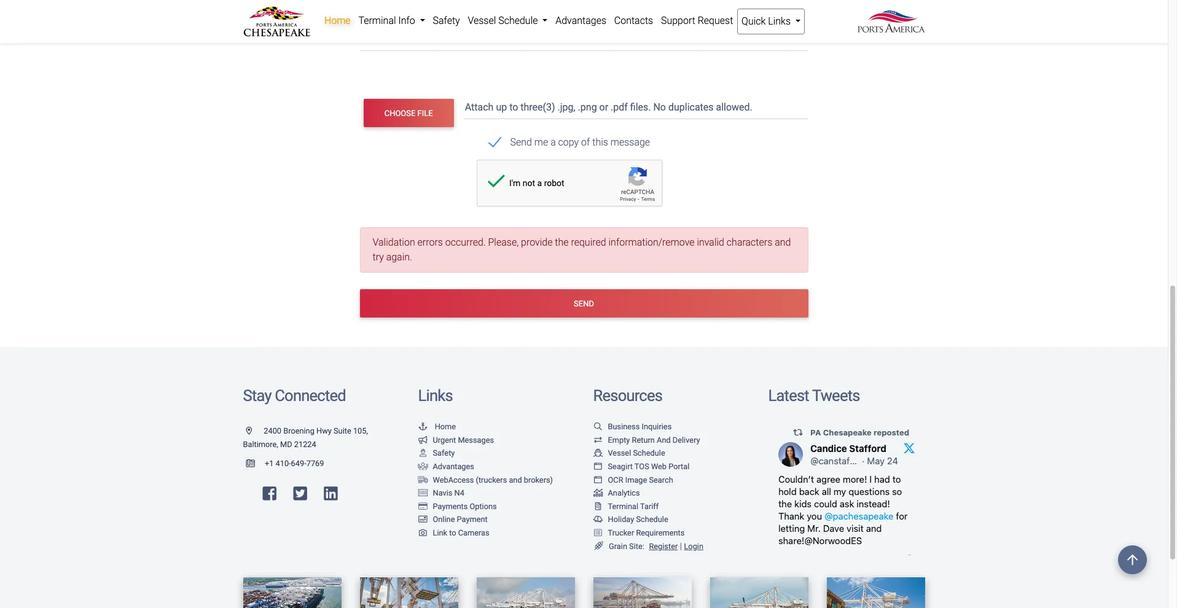 Task type: describe. For each thing, give the bounding box(es) containing it.
webaccess (truckers and brokers) link
[[418, 475, 553, 485]]

Attach up to three(3) .jpg, .png or .pdf files. No duplicates allowed. text field
[[464, 95, 811, 119]]

analytics
[[608, 489, 640, 498]]

schedule for vessel schedule link to the bottom
[[633, 449, 665, 458]]

this
[[592, 136, 608, 148]]

support
[[661, 15, 695, 26]]

2400
[[264, 426, 281, 436]]

webaccess (truckers and brokers)
[[433, 475, 553, 485]]

register link
[[647, 542, 678, 551]]

1 vertical spatial vessel schedule
[[608, 449, 665, 458]]

7769
[[306, 459, 324, 468]]

terminal for terminal tariff
[[608, 502, 638, 511]]

safety link for bottom advantages link
[[418, 449, 455, 458]]

and inside "validation errors occurred. please, provide the required information/remove invalid characters and try again."
[[775, 237, 791, 248]]

occurred.
[[445, 237, 486, 248]]

410-
[[276, 459, 291, 468]]

the
[[555, 237, 569, 248]]

navis n4
[[433, 489, 464, 498]]

ocr
[[608, 475, 623, 485]]

ship image
[[593, 450, 603, 458]]

options
[[470, 502, 497, 511]]

navis
[[433, 489, 452, 498]]

delivery
[[673, 435, 700, 445]]

file invoice image
[[593, 503, 603, 511]]

choose file
[[384, 108, 433, 118]]

me
[[534, 136, 548, 148]]

facebook square image
[[263, 486, 276, 502]]

safety link for the top vessel schedule link
[[429, 9, 464, 33]]

of
[[581, 136, 590, 148]]

empty return and delivery
[[608, 435, 700, 445]]

truck container image
[[418, 477, 428, 484]]

stay
[[243, 387, 271, 405]]

0 vertical spatial advantages link
[[552, 9, 610, 33]]

|
[[680, 541, 682, 552]]

web
[[651, 462, 667, 471]]

business inquiries link
[[593, 422, 672, 431]]

go to top image
[[1118, 546, 1147, 574]]

navis n4 link
[[418, 489, 464, 498]]

latest
[[768, 387, 809, 405]]

provide
[[521, 237, 553, 248]]

a
[[551, 136, 556, 148]]

brokers)
[[524, 475, 553, 485]]

grain
[[609, 542, 627, 551]]

urgent
[[433, 435, 456, 445]]

terminal tariff link
[[593, 502, 659, 511]]

map marker alt image
[[246, 428, 262, 436]]

stay connected
[[243, 387, 346, 405]]

hand receiving image
[[418, 463, 428, 471]]

bullhorn image
[[418, 437, 428, 445]]

copy
[[558, 136, 579, 148]]

+1
[[265, 459, 274, 468]]

analytics image
[[593, 490, 603, 498]]

2400 broening hwy suite 105, baltimore, md 21224 link
[[243, 426, 368, 449]]

link to cameras link
[[418, 528, 489, 538]]

online payment link
[[418, 515, 488, 524]]

urgent messages link
[[418, 435, 494, 445]]

trucker
[[608, 528, 634, 538]]

business inquiries
[[608, 422, 672, 431]]

support request
[[661, 15, 733, 26]]

2400 broening hwy suite 105, baltimore, md 21224
[[243, 426, 368, 449]]

1 vertical spatial vessel
[[608, 449, 631, 458]]

grain site: register | login
[[609, 541, 704, 552]]

support request link
[[657, 9, 737, 33]]

0 vertical spatial vessel schedule link
[[464, 9, 552, 33]]

errors
[[418, 237, 443, 248]]

twitter square image
[[293, 486, 307, 502]]

image
[[625, 475, 647, 485]]

ocr image search link
[[593, 475, 673, 485]]

holiday schedule link
[[593, 515, 668, 524]]

(truckers
[[476, 475, 507, 485]]

1 safety from the top
[[433, 15, 460, 26]]

1 vertical spatial links
[[418, 387, 453, 405]]

649-
[[291, 459, 306, 468]]

seagirt
[[608, 462, 633, 471]]

holiday schedule
[[608, 515, 668, 524]]

latest tweets
[[768, 387, 860, 405]]

required
[[571, 237, 606, 248]]

credit card image
[[418, 503, 428, 511]]

terminal info
[[358, 15, 418, 26]]

1 vertical spatial and
[[509, 475, 522, 485]]

md
[[280, 440, 292, 449]]

baltimore,
[[243, 440, 278, 449]]

again.
[[386, 251, 412, 263]]

send
[[574, 299, 594, 308]]



Task type: vqa. For each thing, say whether or not it's contained in the screenshot.
the leftmost NO
no



Task type: locate. For each thing, give the bounding box(es) containing it.
wheat image
[[593, 542, 604, 551]]

0 vertical spatial terminal
[[358, 15, 396, 26]]

1 horizontal spatial vessel schedule link
[[593, 449, 665, 458]]

login link
[[684, 542, 704, 551]]

linkedin image
[[324, 486, 338, 502]]

1 horizontal spatial links
[[768, 15, 791, 27]]

online payment
[[433, 515, 488, 524]]

credit card front image
[[418, 516, 428, 524]]

information/remove
[[609, 237, 695, 248]]

and left brokers)
[[509, 475, 522, 485]]

links up anchor "icon"
[[418, 387, 453, 405]]

1 vertical spatial home
[[435, 422, 456, 431]]

tos
[[635, 462, 649, 471]]

connected
[[275, 387, 346, 405]]

login
[[684, 542, 704, 551]]

advantages
[[556, 15, 606, 26], [433, 462, 474, 471]]

0 vertical spatial home link
[[320, 9, 355, 33]]

advantages left contacts
[[556, 15, 606, 26]]

0 vertical spatial advantages
[[556, 15, 606, 26]]

0 vertical spatial vessel
[[468, 15, 496, 26]]

0 vertical spatial safety link
[[429, 9, 464, 33]]

advantages link up webaccess
[[418, 462, 474, 471]]

empty return and delivery link
[[593, 435, 700, 445]]

+1 410-649-7769 link
[[243, 459, 324, 468]]

requirements
[[636, 528, 685, 538]]

safety link
[[429, 9, 464, 33], [418, 449, 455, 458]]

send me a copy of this message
[[510, 136, 650, 148]]

search image
[[593, 423, 603, 431]]

home link for urgent messages link
[[418, 422, 456, 431]]

1 vertical spatial vessel schedule link
[[593, 449, 665, 458]]

0 horizontal spatial terminal
[[358, 15, 396, 26]]

try
[[373, 251, 384, 263]]

1 vertical spatial terminal
[[608, 502, 638, 511]]

0 horizontal spatial advantages
[[433, 462, 474, 471]]

vessel inside vessel schedule link
[[468, 15, 496, 26]]

safety link down urgent
[[418, 449, 455, 458]]

camera image
[[418, 530, 428, 537]]

schedule for holiday schedule link
[[636, 515, 668, 524]]

None text field
[[360, 0, 808, 51]]

portal
[[669, 462, 690, 471]]

phone office image
[[246, 460, 265, 468]]

terminal info link
[[355, 9, 429, 33]]

ocr image search
[[608, 475, 673, 485]]

0 horizontal spatial links
[[418, 387, 453, 405]]

return
[[632, 435, 655, 445]]

quick links link
[[737, 9, 805, 34]]

1 horizontal spatial terminal
[[608, 502, 638, 511]]

and
[[775, 237, 791, 248], [509, 475, 522, 485]]

105,
[[353, 426, 368, 436]]

please,
[[488, 237, 519, 248]]

payments options link
[[418, 502, 497, 511]]

1 horizontal spatial home link
[[418, 422, 456, 431]]

exchange image
[[593, 437, 603, 445]]

1 horizontal spatial vessel schedule
[[608, 449, 665, 458]]

schedule
[[498, 15, 538, 26], [633, 449, 665, 458], [636, 515, 668, 524]]

1 vertical spatial home link
[[418, 422, 456, 431]]

schedule inside vessel schedule link
[[498, 15, 538, 26]]

advantages up webaccess
[[433, 462, 474, 471]]

urgent messages
[[433, 435, 494, 445]]

validation
[[373, 237, 415, 248]]

seagirt tos web portal link
[[593, 462, 690, 471]]

browser image
[[593, 477, 603, 484]]

analytics link
[[593, 489, 640, 498]]

1 vertical spatial advantages
[[433, 462, 474, 471]]

1 vertical spatial advantages link
[[418, 462, 474, 471]]

business
[[608, 422, 640, 431]]

0 vertical spatial schedule
[[498, 15, 538, 26]]

webaccess
[[433, 475, 474, 485]]

payment
[[457, 515, 488, 524]]

vessel schedule
[[468, 15, 540, 26], [608, 449, 665, 458]]

tariff
[[640, 502, 659, 511]]

validation errors occurred. please, provide the required information/remove invalid characters and try again.
[[373, 237, 791, 263]]

0 horizontal spatial home link
[[320, 9, 355, 33]]

terminal down analytics
[[608, 502, 638, 511]]

request
[[698, 15, 733, 26]]

browser image
[[593, 463, 603, 471]]

info
[[398, 15, 415, 26]]

search
[[649, 475, 673, 485]]

0 vertical spatial links
[[768, 15, 791, 27]]

cameras
[[458, 528, 489, 538]]

link
[[433, 528, 447, 538]]

advantages link left contacts
[[552, 9, 610, 33]]

quick links
[[742, 15, 793, 27]]

payments
[[433, 502, 468, 511]]

container storage image
[[418, 490, 428, 498]]

contacts
[[614, 15, 653, 26]]

characters
[[727, 237, 772, 248]]

and right characters
[[775, 237, 791, 248]]

2 vertical spatial schedule
[[636, 515, 668, 524]]

invalid
[[697, 237, 724, 248]]

validation errors occurred. please, provide the required information/remove invalid characters and try again. alert
[[360, 227, 808, 273]]

0 vertical spatial vessel schedule
[[468, 15, 540, 26]]

1 vertical spatial schedule
[[633, 449, 665, 458]]

trucker requirements link
[[593, 528, 685, 538]]

send
[[510, 136, 532, 148]]

0 horizontal spatial vessel schedule
[[468, 15, 540, 26]]

register
[[649, 542, 678, 551]]

messages
[[458, 435, 494, 445]]

bells image
[[593, 516, 603, 524]]

send button
[[360, 289, 808, 318]]

safety link right the info
[[429, 9, 464, 33]]

1 horizontal spatial and
[[775, 237, 791, 248]]

home left terminal info
[[324, 15, 351, 26]]

home link for the terminal info link
[[320, 9, 355, 33]]

broening
[[283, 426, 315, 436]]

empty
[[608, 435, 630, 445]]

0 horizontal spatial vessel schedule link
[[464, 9, 552, 33]]

home inside 'link'
[[324, 15, 351, 26]]

inquiries
[[642, 422, 672, 431]]

0 horizontal spatial vessel
[[468, 15, 496, 26]]

0 vertical spatial safety
[[433, 15, 460, 26]]

terminal tariff
[[608, 502, 659, 511]]

0 horizontal spatial advantages link
[[418, 462, 474, 471]]

links right quick
[[768, 15, 791, 27]]

home link up urgent
[[418, 422, 456, 431]]

anchor image
[[418, 423, 428, 431]]

terminal
[[358, 15, 396, 26], [608, 502, 638, 511]]

link to cameras
[[433, 528, 489, 538]]

1 vertical spatial safety
[[433, 449, 455, 458]]

safety right the info
[[433, 15, 460, 26]]

online
[[433, 515, 455, 524]]

payments options
[[433, 502, 497, 511]]

home link left terminal info
[[320, 9, 355, 33]]

1 vertical spatial safety link
[[418, 449, 455, 458]]

0 vertical spatial home
[[324, 15, 351, 26]]

0 horizontal spatial home
[[324, 15, 351, 26]]

hwy
[[316, 426, 332, 436]]

user hard hat image
[[418, 450, 428, 458]]

suite
[[334, 426, 351, 436]]

to
[[449, 528, 456, 538]]

21224
[[294, 440, 316, 449]]

quick
[[742, 15, 766, 27]]

0 horizontal spatial and
[[509, 475, 522, 485]]

seagirt tos web portal
[[608, 462, 690, 471]]

message
[[611, 136, 650, 148]]

list alt image
[[593, 530, 603, 537]]

advantages link
[[552, 9, 610, 33], [418, 462, 474, 471]]

terminal left the info
[[358, 15, 396, 26]]

1 horizontal spatial advantages link
[[552, 9, 610, 33]]

safety down urgent
[[433, 449, 455, 458]]

n4
[[454, 489, 464, 498]]

0 vertical spatial and
[[775, 237, 791, 248]]

and
[[657, 435, 671, 445]]

1 horizontal spatial home
[[435, 422, 456, 431]]

tweets
[[812, 387, 860, 405]]

1 horizontal spatial advantages
[[556, 15, 606, 26]]

1 horizontal spatial vessel
[[608, 449, 631, 458]]

home up urgent
[[435, 422, 456, 431]]

contacts link
[[610, 9, 657, 33]]

+1 410-649-7769
[[265, 459, 324, 468]]

terminal for terminal info
[[358, 15, 396, 26]]

2 safety from the top
[[433, 449, 455, 458]]



